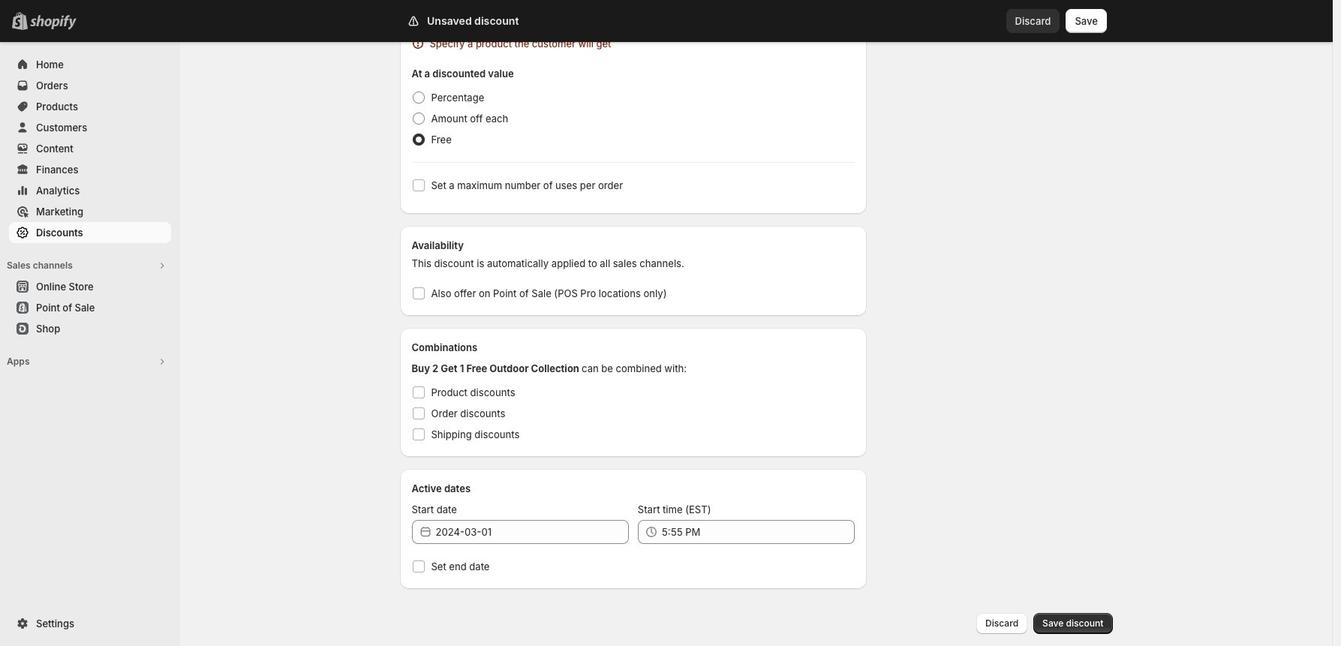 Task type: locate. For each thing, give the bounding box(es) containing it.
Enter time text field
[[662, 520, 855, 544]]

YYYY-MM-DD text field
[[436, 520, 629, 544]]



Task type: vqa. For each thing, say whether or not it's contained in the screenshot.
My Store 'image'
no



Task type: describe. For each thing, give the bounding box(es) containing it.
shopify image
[[30, 15, 77, 30]]



